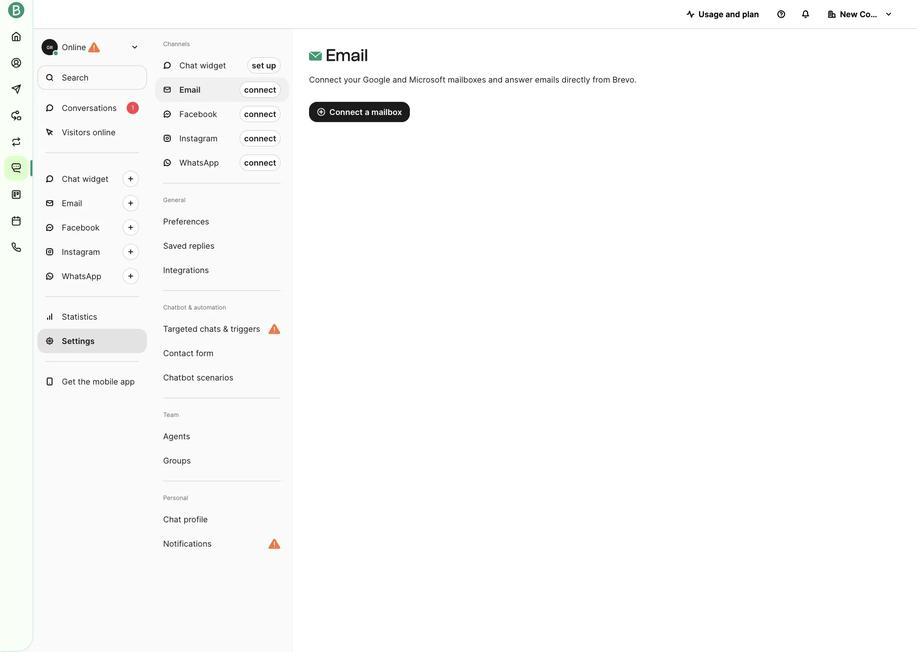 Task type: locate. For each thing, give the bounding box(es) containing it.
set up
[[252, 60, 276, 70]]

scenarios
[[197, 373, 233, 383]]

search
[[62, 72, 89, 83]]

replies
[[189, 241, 215, 251]]

microsoft
[[409, 75, 446, 85]]

1 chatbot from the top
[[163, 304, 187, 311]]

0 vertical spatial chat
[[179, 60, 198, 70]]

new
[[840, 9, 858, 19]]

new company
[[840, 9, 898, 19]]

1 vertical spatial instagram
[[62, 247, 100, 257]]

0 horizontal spatial widget
[[82, 174, 109, 184]]

1 horizontal spatial whatsapp
[[179, 158, 219, 168]]

0 horizontal spatial facebook
[[62, 223, 100, 233]]

chat widget down channels
[[179, 60, 226, 70]]

0 horizontal spatial &
[[188, 304, 192, 311]]

0 vertical spatial widget
[[200, 60, 226, 70]]

facebook
[[179, 109, 217, 119], [62, 223, 100, 233]]

1 horizontal spatial facebook
[[179, 109, 217, 119]]

usage and plan button
[[679, 4, 767, 24]]

triggers
[[231, 324, 260, 334]]

google
[[363, 75, 390, 85]]

whatsapp down instagram link
[[62, 271, 101, 281]]

& left automation
[[188, 304, 192, 311]]

chat up email link
[[62, 174, 80, 184]]

connect for facebook
[[244, 109, 276, 119]]

agents link
[[155, 424, 289, 449]]

0 vertical spatial email
[[326, 46, 368, 65]]

visitors online link
[[38, 120, 147, 144]]

connect
[[244, 85, 276, 95], [244, 109, 276, 119], [244, 133, 276, 143], [244, 158, 276, 168]]

profile
[[184, 515, 208, 525]]

1 vertical spatial email
[[179, 85, 201, 95]]

2 vertical spatial chat
[[163, 515, 181, 525]]

1 vertical spatial facebook
[[62, 223, 100, 233]]

0 vertical spatial &
[[188, 304, 192, 311]]

0 horizontal spatial chat widget
[[62, 174, 109, 184]]

chat down personal
[[163, 515, 181, 525]]

email link
[[38, 191, 147, 215]]

statistics
[[62, 312, 97, 322]]

and left answer on the top of page
[[489, 75, 503, 85]]

agents
[[163, 431, 190, 442]]

connect for connect a mailbox
[[329, 107, 363, 117]]

chatbot up targeted
[[163, 304, 187, 311]]

1 horizontal spatial chat widget
[[179, 60, 226, 70]]

visitors
[[62, 127, 90, 137]]

2 connect from the top
[[244, 109, 276, 119]]

1 vertical spatial connect
[[329, 107, 363, 117]]

mobile
[[93, 377, 118, 387]]

and
[[726, 9, 741, 19], [393, 75, 407, 85], [489, 75, 503, 85]]

emails
[[535, 75, 560, 85]]

whatsapp link
[[38, 264, 147, 288]]

2 horizontal spatial and
[[726, 9, 741, 19]]

new company button
[[820, 4, 901, 24]]

get the mobile app
[[62, 377, 135, 387]]

0 vertical spatial facebook
[[179, 109, 217, 119]]

0 vertical spatial instagram
[[179, 133, 218, 143]]

integrations link
[[155, 258, 289, 282]]

0 vertical spatial connect
[[309, 75, 342, 85]]

search link
[[38, 65, 147, 90]]

1 horizontal spatial instagram
[[179, 133, 218, 143]]

1 vertical spatial chatbot
[[163, 373, 194, 383]]

chatbot down contact on the left bottom of page
[[163, 373, 194, 383]]

widget up email link
[[82, 174, 109, 184]]

preferences link
[[155, 209, 289, 234]]

and right google
[[393, 75, 407, 85]]

email down channels
[[179, 85, 201, 95]]

chat widget up email link
[[62, 174, 109, 184]]

connect
[[309, 75, 342, 85], [329, 107, 363, 117]]

1 horizontal spatial email
[[179, 85, 201, 95]]

chatbot
[[163, 304, 187, 311], [163, 373, 194, 383]]

contact
[[163, 348, 194, 358]]

app
[[120, 377, 135, 387]]

2 horizontal spatial email
[[326, 46, 368, 65]]

chatbot for chatbot scenarios
[[163, 373, 194, 383]]

mailbox
[[372, 107, 402, 117]]

1 vertical spatial chat
[[62, 174, 80, 184]]

connect left a
[[329, 107, 363, 117]]

email
[[326, 46, 368, 65], [179, 85, 201, 95], [62, 198, 82, 208]]

and left plan
[[726, 9, 741, 19]]

connect a mailbox link
[[309, 102, 410, 122]]

chats
[[200, 324, 221, 334]]

connect down "email" image
[[309, 75, 342, 85]]

4 connect from the top
[[244, 158, 276, 168]]

instagram
[[179, 133, 218, 143], [62, 247, 100, 257]]

2 vertical spatial email
[[62, 198, 82, 208]]

2 chatbot from the top
[[163, 373, 194, 383]]

3 connect from the top
[[244, 133, 276, 143]]

chat widget
[[179, 60, 226, 70], [62, 174, 109, 184]]

email up your
[[326, 46, 368, 65]]

& right chats
[[223, 324, 228, 334]]

chatbot inside 'chatbot scenarios' link
[[163, 373, 194, 383]]

0 vertical spatial whatsapp
[[179, 158, 219, 168]]

&
[[188, 304, 192, 311], [223, 324, 228, 334]]

1 vertical spatial whatsapp
[[62, 271, 101, 281]]

0 vertical spatial chat widget
[[179, 60, 226, 70]]

channels
[[163, 40, 190, 48]]

a
[[365, 107, 370, 117]]

chatbot & automation
[[163, 304, 226, 311]]

chatbot scenarios
[[163, 373, 233, 383]]

widget
[[200, 60, 226, 70], [82, 174, 109, 184]]

1 connect from the top
[[244, 85, 276, 95]]

targeted chats & triggers link
[[155, 317, 289, 341]]

connect for connect your google and microsoft mailboxes and answer emails directly from brevo.
[[309, 75, 342, 85]]

chatbot for chatbot & automation
[[163, 304, 187, 311]]

1 horizontal spatial &
[[223, 324, 228, 334]]

instagram link
[[38, 240, 147, 264]]

plan
[[743, 9, 759, 19]]

chat
[[179, 60, 198, 70], [62, 174, 80, 184], [163, 515, 181, 525]]

up
[[266, 60, 276, 70]]

targeted
[[163, 324, 198, 334]]

saved replies link
[[155, 234, 289, 258]]

1 vertical spatial chat widget
[[62, 174, 109, 184]]

connect a mailbox
[[329, 107, 402, 117]]

usage
[[699, 9, 724, 19]]

whatsapp up the general
[[179, 158, 219, 168]]

0 horizontal spatial and
[[393, 75, 407, 85]]

0 vertical spatial chatbot
[[163, 304, 187, 311]]

widget left the set
[[200, 60, 226, 70]]

chat down channels
[[179, 60, 198, 70]]

chat profile link
[[155, 507, 289, 532]]

email up facebook link
[[62, 198, 82, 208]]

conversations
[[62, 103, 117, 113]]

0 horizontal spatial whatsapp
[[62, 271, 101, 281]]

settings
[[62, 336, 95, 346]]

whatsapp
[[179, 158, 219, 168], [62, 271, 101, 281]]

chat widget link
[[38, 167, 147, 191]]



Task type: vqa. For each thing, say whether or not it's contained in the screenshot.
IS associated with Hey! Welcome to Brevo Conversations. This is a sample conversation to let you discover our interface – feel free to reply.  What's the next step? Enable the ch 🇺🇸 United States
no



Task type: describe. For each thing, give the bounding box(es) containing it.
mailboxes
[[448, 75, 486, 85]]

chat profile
[[163, 515, 208, 525]]

1 vertical spatial widget
[[82, 174, 109, 184]]

1
[[131, 104, 134, 112]]

saved replies
[[163, 241, 215, 251]]

visitors online
[[62, 127, 116, 137]]

0 horizontal spatial instagram
[[62, 247, 100, 257]]

1 vertical spatial &
[[223, 324, 228, 334]]

contact form link
[[155, 341, 289, 365]]

1 horizontal spatial and
[[489, 75, 503, 85]]

answer
[[505, 75, 533, 85]]

saved
[[163, 241, 187, 251]]

integrations
[[163, 265, 209, 275]]

form
[[196, 348, 214, 358]]

team
[[163, 411, 179, 419]]

gr
[[46, 44, 53, 50]]

preferences
[[163, 216, 209, 227]]

from
[[593, 75, 611, 85]]

connect for email
[[244, 85, 276, 95]]

1 horizontal spatial widget
[[200, 60, 226, 70]]

connect your google and microsoft mailboxes and answer emails directly from brevo.
[[309, 75, 637, 85]]

online
[[93, 127, 116, 137]]

brevo.
[[613, 75, 637, 85]]

settings link
[[38, 329, 147, 353]]

0 horizontal spatial email
[[62, 198, 82, 208]]

personal
[[163, 494, 188, 502]]

notifications link
[[155, 532, 289, 556]]

connect for instagram
[[244, 133, 276, 143]]

automation
[[194, 304, 226, 311]]

set
[[252, 60, 264, 70]]

contact form
[[163, 348, 214, 358]]

usage and plan
[[699, 9, 759, 19]]

get the mobile app link
[[38, 370, 147, 394]]

company
[[860, 9, 898, 19]]

groups
[[163, 456, 191, 466]]

groups link
[[155, 449, 289, 473]]

connect for whatsapp
[[244, 158, 276, 168]]

chatbot scenarios link
[[155, 365, 289, 390]]

online
[[62, 42, 86, 52]]

directly
[[562, 75, 591, 85]]

statistics link
[[38, 305, 147, 329]]

facebook link
[[38, 215, 147, 240]]

email image
[[309, 49, 322, 62]]

notifications
[[163, 539, 212, 549]]

get
[[62, 377, 76, 387]]

your
[[344, 75, 361, 85]]

targeted chats & triggers
[[163, 324, 260, 334]]

general
[[163, 196, 186, 204]]

the
[[78, 377, 90, 387]]

and inside button
[[726, 9, 741, 19]]



